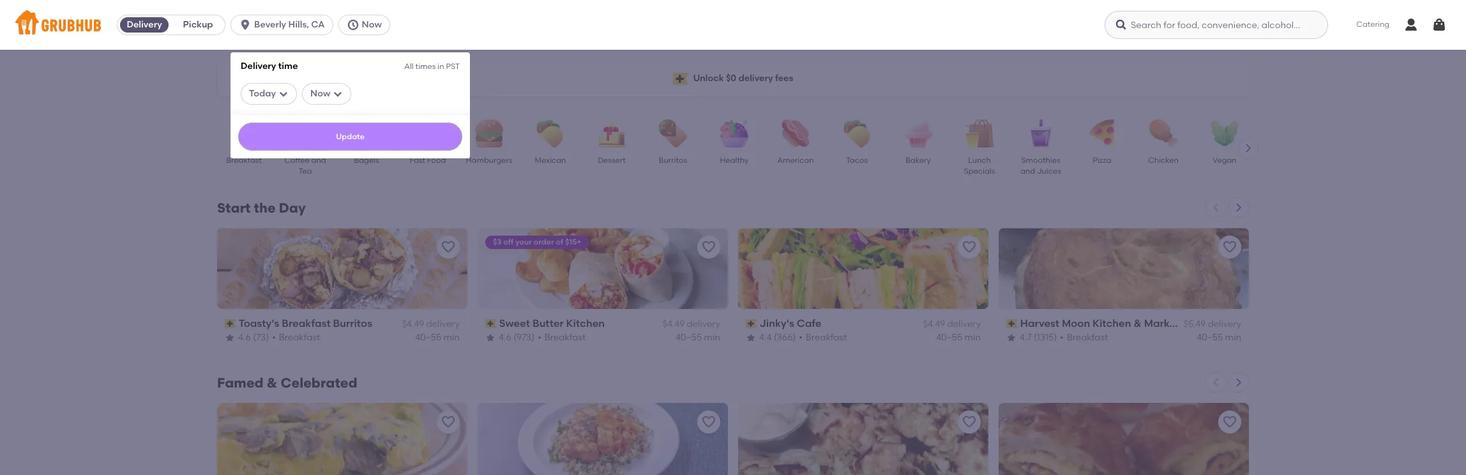 Task type: locate. For each thing, give the bounding box(es) containing it.
3 • from the left
[[799, 332, 803, 343]]

4 • from the left
[[1060, 332, 1064, 343]]

breakfast for harvest moon kitchen & marketplace
[[1067, 332, 1108, 343]]

start
[[217, 200, 251, 216]]

2 40–55 min from the left
[[676, 332, 720, 343]]

svg image inside beverly hills, ca button
[[239, 19, 252, 31]]

0 horizontal spatial delivery
[[127, 19, 162, 30]]

1 horizontal spatial svg image
[[1115, 19, 1128, 31]]

4.6 left (73)
[[238, 332, 251, 343]]

vegan image
[[1203, 119, 1247, 148]]

jinky's
[[760, 317, 794, 330]]

chicken image
[[1141, 119, 1186, 148]]

delivery up today
[[241, 61, 276, 72]]

food
[[427, 156, 446, 165]]

subscription pass image left toasty's
[[225, 320, 236, 328]]

(973)
[[514, 332, 535, 343]]

breakfast down toasty's breakfast burritos
[[279, 332, 320, 343]]

&
[[1134, 317, 1142, 330], [267, 375, 277, 391]]

healthy image
[[712, 119, 757, 148]]

& right famed
[[267, 375, 277, 391]]

• breakfast down moon
[[1060, 332, 1108, 343]]

subscription pass image left jinky's
[[746, 320, 757, 328]]

1 horizontal spatial $4.49
[[663, 319, 685, 330]]

0 horizontal spatial subscription pass image
[[225, 320, 236, 328]]

burritos image
[[651, 119, 696, 148]]

delivery for delivery time
[[241, 61, 276, 72]]

and inside coffee and tea
[[311, 156, 326, 165]]

40–55 min for harvest moon kitchen & marketplace
[[1197, 332, 1242, 343]]

(73)
[[253, 332, 269, 343]]

3 star icon image from the left
[[746, 333, 756, 343]]

• breakfast
[[272, 332, 320, 343], [538, 332, 586, 343], [799, 332, 847, 343], [1060, 332, 1108, 343]]

2 vertical spatial caret right icon image
[[1234, 377, 1244, 388]]

min for jinky's cafe
[[965, 332, 981, 343]]

svg image right today
[[279, 89, 289, 99]]

and
[[311, 156, 326, 165], [1021, 167, 1035, 176]]

4 min from the left
[[1225, 332, 1242, 343]]

star icon image left 4.6 (73)
[[225, 333, 235, 343]]

time
[[278, 61, 298, 72]]

kitchen for butter
[[566, 317, 605, 330]]

butter
[[533, 317, 564, 330]]

0 horizontal spatial and
[[311, 156, 326, 165]]

• right (73)
[[272, 332, 276, 343]]

famed
[[217, 375, 264, 391]]

• breakfast down toasty's breakfast burritos
[[272, 332, 320, 343]]

breakfast down sweet butter kitchen
[[545, 332, 586, 343]]

4 star icon image from the left
[[1007, 333, 1017, 343]]

star icon image for jinky's cafe
[[746, 333, 756, 343]]

•
[[272, 332, 276, 343], [538, 332, 541, 343], [799, 332, 803, 343], [1060, 332, 1064, 343]]

save this restaurant image
[[701, 240, 717, 255], [962, 240, 977, 255], [1222, 240, 1238, 255]]

2 • breakfast from the left
[[538, 332, 586, 343]]

kitchen
[[566, 317, 605, 330], [1093, 317, 1131, 330]]

1 vertical spatial caret right icon image
[[1234, 202, 1244, 213]]

now inside now button
[[362, 19, 382, 30]]

1 star icon image from the left
[[225, 333, 235, 343]]

2 • from the left
[[538, 332, 541, 343]]

2 40–55 from the left
[[676, 332, 702, 343]]

• for cafe
[[799, 332, 803, 343]]

0 vertical spatial now
[[362, 19, 382, 30]]

2 min from the left
[[704, 332, 720, 343]]

famed & celebrated
[[217, 375, 357, 391]]

marketplace
[[1144, 317, 1208, 330]]

caret left icon image down vegan
[[1211, 202, 1221, 213]]

1 horizontal spatial $4.49 delivery
[[663, 319, 720, 330]]

1 vertical spatial delivery
[[241, 61, 276, 72]]

1 horizontal spatial subscription pass image
[[485, 320, 497, 328]]

delivery for toasty's breakfast burritos
[[426, 319, 460, 330]]

min
[[444, 332, 460, 343], [704, 332, 720, 343], [965, 332, 981, 343], [1225, 332, 1242, 343]]

now button
[[338, 15, 395, 35]]

1 • from the left
[[272, 332, 276, 343]]

4.6
[[238, 332, 251, 343], [499, 332, 511, 343]]

juices
[[1037, 167, 1061, 176]]

• right (366)
[[799, 332, 803, 343]]

1 save this restaurant image from the left
[[701, 240, 717, 255]]

2 save this restaurant image from the left
[[962, 240, 977, 255]]

1 horizontal spatial burritos
[[659, 156, 687, 165]]

star icon image left 4.6 (973)
[[485, 333, 496, 343]]

delivery left "pickup"
[[127, 19, 162, 30]]

4.6 down 'sweet'
[[499, 332, 511, 343]]

1 vertical spatial now
[[310, 88, 330, 99]]

2 $4.49 delivery from the left
[[663, 319, 720, 330]]

& left marketplace
[[1134, 317, 1142, 330]]

hills,
[[288, 19, 309, 30]]

4.6 (973)
[[499, 332, 535, 343]]

(366)
[[774, 332, 796, 343]]

svg image left beverly
[[239, 19, 252, 31]]

tacos
[[846, 156, 868, 165]]

1 horizontal spatial kitchen
[[1093, 317, 1131, 330]]

breakfast image
[[222, 119, 266, 148]]

0 horizontal spatial svg image
[[333, 89, 343, 99]]

2 horizontal spatial subscription pass image
[[746, 320, 757, 328]]

moon
[[1062, 317, 1090, 330]]

2 kitchen from the left
[[1093, 317, 1131, 330]]

2 horizontal spatial svg image
[[346, 19, 359, 31]]

svg image right ca
[[346, 19, 359, 31]]

svg image
[[1432, 17, 1447, 33], [1115, 19, 1128, 31], [333, 89, 343, 99]]

now
[[362, 19, 382, 30], [310, 88, 330, 99]]

1 caret left icon image from the top
[[1211, 202, 1221, 213]]

1 horizontal spatial 4.6
[[499, 332, 511, 343]]

breakfast
[[226, 156, 262, 165], [282, 317, 331, 330], [279, 332, 320, 343], [545, 332, 586, 343], [806, 332, 847, 343], [1067, 332, 1108, 343]]

4 40–55 min from the left
[[1197, 332, 1242, 343]]

now right ca
[[362, 19, 382, 30]]

1 vertical spatial burritos
[[333, 317, 372, 330]]

star icon image
[[225, 333, 235, 343], [485, 333, 496, 343], [746, 333, 756, 343], [1007, 333, 1017, 343]]

beverly hills, ca button
[[231, 15, 338, 35]]

40–55 min
[[415, 332, 460, 343], [676, 332, 720, 343], [936, 332, 981, 343], [1197, 332, 1242, 343]]

smoothies and juices image
[[1019, 119, 1063, 148]]

3 40–55 min from the left
[[936, 332, 981, 343]]

the
[[254, 200, 276, 216]]

1 $4.49 delivery from the left
[[402, 319, 460, 330]]

beverly hills, ca
[[254, 19, 325, 30]]

now up coffee and tea image
[[310, 88, 330, 99]]

2 4.6 from the left
[[499, 332, 511, 343]]

breakfast down the "cafe"
[[806, 332, 847, 343]]

4 40–55 from the left
[[1197, 332, 1223, 343]]

save this restaurant image
[[441, 240, 456, 255], [441, 414, 456, 430], [701, 414, 717, 430], [962, 414, 977, 430], [1222, 414, 1238, 430]]

sweet
[[499, 317, 530, 330]]

0 horizontal spatial kitchen
[[566, 317, 605, 330]]

caret left icon image for famed & celebrated
[[1211, 377, 1221, 388]]

2 caret left icon image from the top
[[1211, 377, 1221, 388]]

1 kitchen from the left
[[566, 317, 605, 330]]

1 horizontal spatial and
[[1021, 167, 1035, 176]]

• right (973)
[[538, 332, 541, 343]]

star icon image for toasty's breakfast burritos
[[225, 333, 235, 343]]

coffee
[[284, 156, 310, 165]]

1 horizontal spatial delivery
[[241, 61, 276, 72]]

3 $4.49 from the left
[[923, 319, 945, 330]]

0 vertical spatial and
[[311, 156, 326, 165]]

$4.49
[[402, 319, 424, 330], [663, 319, 685, 330], [923, 319, 945, 330]]

0 vertical spatial burritos
[[659, 156, 687, 165]]

delivery for jinky's cafe
[[947, 319, 981, 330]]

0 horizontal spatial &
[[267, 375, 277, 391]]

smoothies
[[1021, 156, 1061, 165]]

svg image for now
[[346, 19, 359, 31]]

kitchen right butter
[[566, 317, 605, 330]]

mexican image
[[528, 119, 573, 148]]

3 40–55 from the left
[[936, 332, 963, 343]]

svg image
[[239, 19, 252, 31], [346, 19, 359, 31], [279, 89, 289, 99]]

1 40–55 min from the left
[[415, 332, 460, 343]]

3 • breakfast from the left
[[799, 332, 847, 343]]

american image
[[773, 119, 818, 148]]

star icon image down subscription pass icon
[[1007, 333, 1017, 343]]

0 horizontal spatial save this restaurant image
[[701, 240, 717, 255]]

subscription pass image left 'sweet'
[[485, 320, 497, 328]]

0 horizontal spatial svg image
[[239, 19, 252, 31]]

0 horizontal spatial burritos
[[333, 317, 372, 330]]

subscription pass image for toasty's breakfast burritos
[[225, 320, 236, 328]]

4 • breakfast from the left
[[1060, 332, 1108, 343]]

main navigation navigation
[[0, 0, 1466, 475]]

0 horizontal spatial $4.49
[[402, 319, 424, 330]]

caret left icon image for start the day
[[1211, 202, 1221, 213]]

smoothies and juices
[[1021, 156, 1061, 176]]

save this restaurant image for jinky's cafe
[[962, 240, 977, 255]]

4.4 (366)
[[759, 332, 796, 343]]

$3 off your order of $15+
[[493, 238, 582, 247]]

breakfast down breakfast image
[[226, 156, 262, 165]]

$4.49 delivery
[[402, 319, 460, 330], [663, 319, 720, 330], [923, 319, 981, 330]]

40–55
[[415, 332, 441, 343], [676, 332, 702, 343], [936, 332, 963, 343], [1197, 332, 1223, 343]]

2 subscription pass image from the left
[[485, 320, 497, 328]]

delivery
[[739, 73, 773, 84], [426, 319, 460, 330], [687, 319, 720, 330], [947, 319, 981, 330], [1208, 319, 1242, 330]]

toasty's
[[239, 317, 279, 330]]

save this restaurant image for harvest moon kitchen & marketplace
[[1222, 240, 1238, 255]]

star icon image for sweet butter kitchen
[[485, 333, 496, 343]]

breakfast down moon
[[1067, 332, 1108, 343]]

min for sweet butter kitchen
[[704, 332, 720, 343]]

• breakfast down the "cafe"
[[799, 332, 847, 343]]

0 vertical spatial caret left icon image
[[1211, 202, 1221, 213]]

unlock
[[693, 73, 724, 84]]

1 horizontal spatial now
[[362, 19, 382, 30]]

1 horizontal spatial &
[[1134, 317, 1142, 330]]

3 min from the left
[[965, 332, 981, 343]]

svg image inside now button
[[346, 19, 359, 31]]

delivery
[[127, 19, 162, 30], [241, 61, 276, 72]]

40–55 min for jinky's cafe
[[936, 332, 981, 343]]

lunch specials image
[[957, 119, 1002, 148]]

kitchen right moon
[[1093, 317, 1131, 330]]

and up tea
[[311, 156, 326, 165]]

breakfast for sweet butter kitchen
[[545, 332, 586, 343]]

all times in pst
[[405, 62, 460, 71]]

3 subscription pass image from the left
[[746, 320, 757, 328]]

catering button
[[1348, 10, 1399, 39]]

subscription pass image
[[1007, 320, 1018, 328]]

min for harvest moon kitchen & marketplace
[[1225, 332, 1242, 343]]

and down smoothies
[[1021, 167, 1035, 176]]

hamburgers image
[[467, 119, 512, 148]]

caret right icon image
[[1244, 143, 1254, 153], [1234, 202, 1244, 213], [1234, 377, 1244, 388]]

0 horizontal spatial 4.6
[[238, 332, 251, 343]]

pst
[[446, 62, 460, 71]]

1 vertical spatial and
[[1021, 167, 1035, 176]]

1 vertical spatial caret left icon image
[[1211, 377, 1221, 388]]

2 horizontal spatial $4.49
[[923, 319, 945, 330]]

toasty's breakfast burritos
[[239, 317, 372, 330]]

2 horizontal spatial save this restaurant image
[[1222, 240, 1238, 255]]

2 star icon image from the left
[[485, 333, 496, 343]]

2 $4.49 from the left
[[663, 319, 685, 330]]

• breakfast down sweet butter kitchen
[[538, 332, 586, 343]]

and inside smoothies and juices
[[1021, 167, 1035, 176]]

2 horizontal spatial svg image
[[1432, 17, 1447, 33]]

burritos
[[659, 156, 687, 165], [333, 317, 372, 330]]

1 $4.49 from the left
[[402, 319, 424, 330]]

and for smoothies and juices
[[1021, 167, 1035, 176]]

1 vertical spatial &
[[267, 375, 277, 391]]

update
[[336, 132, 365, 141]]

• right (1315)
[[1060, 332, 1064, 343]]

0 vertical spatial delivery
[[127, 19, 162, 30]]

1 horizontal spatial svg image
[[279, 89, 289, 99]]

delivery for delivery
[[127, 19, 162, 30]]

start the day
[[217, 200, 306, 216]]

star icon image left 4.4
[[746, 333, 756, 343]]

pizza image
[[1080, 119, 1125, 148]]

0 vertical spatial &
[[1134, 317, 1142, 330]]

caret left icon image down $5.49 delivery
[[1211, 377, 1221, 388]]

ca
[[311, 19, 325, 30]]

min for toasty's breakfast burritos
[[444, 332, 460, 343]]

subscription pass image
[[225, 320, 236, 328], [485, 320, 497, 328], [746, 320, 757, 328]]

40–55 for sweet butter kitchen
[[676, 332, 702, 343]]

$4.49 delivery for kitchen
[[663, 319, 720, 330]]

all
[[405, 62, 414, 71]]

3 save this restaurant image from the left
[[1222, 240, 1238, 255]]

2 horizontal spatial $4.49 delivery
[[923, 319, 981, 330]]

caret left icon image
[[1211, 202, 1221, 213], [1211, 377, 1221, 388]]

fast food
[[410, 156, 446, 165]]

1 horizontal spatial save this restaurant image
[[962, 240, 977, 255]]

off
[[504, 238, 514, 247]]

1 • breakfast from the left
[[272, 332, 320, 343]]

bakery image
[[896, 119, 941, 148]]

40–55 for toasty's breakfast burritos
[[415, 332, 441, 343]]

1 subscription pass image from the left
[[225, 320, 236, 328]]

delivery inside delivery button
[[127, 19, 162, 30]]

tea
[[299, 167, 312, 176]]

0 horizontal spatial now
[[310, 88, 330, 99]]

1 min from the left
[[444, 332, 460, 343]]

$5.49
[[1184, 319, 1206, 330]]

1 40–55 from the left
[[415, 332, 441, 343]]

0 horizontal spatial $4.49 delivery
[[402, 319, 460, 330]]

today
[[249, 88, 276, 99]]

1 4.6 from the left
[[238, 332, 251, 343]]

order
[[534, 238, 554, 247]]



Task type: describe. For each thing, give the bounding box(es) containing it.
• for butter
[[538, 332, 541, 343]]

fast
[[410, 156, 425, 165]]

catering
[[1357, 20, 1390, 29]]

subscription pass image for jinky's cafe
[[746, 320, 757, 328]]

breakfast for jinky's cafe
[[806, 332, 847, 343]]

chicken
[[1148, 156, 1179, 165]]

40–55 min for sweet butter kitchen
[[676, 332, 720, 343]]

4.4
[[759, 332, 772, 343]]

caret right icon image for day
[[1234, 202, 1244, 213]]

pizza
[[1093, 156, 1112, 165]]

fast food image
[[406, 119, 450, 148]]

subscription pass image for sweet butter kitchen
[[485, 320, 497, 328]]

fees
[[775, 73, 793, 84]]

hamburgers
[[466, 156, 513, 165]]

$5.49 delivery
[[1184, 319, 1242, 330]]

dessert
[[598, 156, 626, 165]]

vegan
[[1213, 156, 1237, 165]]

• for breakfast
[[272, 332, 276, 343]]

$4.49 delivery for burritos
[[402, 319, 460, 330]]

beverly
[[254, 19, 286, 30]]

coffee and tea image
[[283, 119, 328, 148]]

• breakfast for cafe
[[799, 332, 847, 343]]

4.7
[[1020, 332, 1032, 343]]

4.6 (73)
[[238, 332, 269, 343]]

harvest
[[1020, 317, 1060, 330]]

lunch
[[968, 156, 991, 165]]

bakery
[[906, 156, 931, 165]]

$3
[[493, 238, 502, 247]]

4.7 (1315)
[[1020, 332, 1057, 343]]

unlock $0 delivery fees
[[693, 73, 793, 84]]

jinky's cafe
[[760, 317, 822, 330]]

$4.49 for kitchen
[[663, 319, 685, 330]]

mexican
[[535, 156, 566, 165]]

• for moon
[[1060, 332, 1064, 343]]

caret right icon image for celebrated
[[1234, 377, 1244, 388]]

4.6 for toasty's breakfast burritos
[[238, 332, 251, 343]]

day
[[279, 200, 306, 216]]

dessert image
[[589, 119, 634, 148]]

• breakfast for breakfast
[[272, 332, 320, 343]]

40–55 min for toasty's breakfast burritos
[[415, 332, 460, 343]]

0 vertical spatial caret right icon image
[[1244, 143, 1254, 153]]

update button
[[238, 123, 462, 151]]

bagels image
[[344, 119, 389, 148]]

times
[[416, 62, 436, 71]]

and for coffee and tea
[[311, 156, 326, 165]]

• breakfast for butter
[[538, 332, 586, 343]]

american
[[778, 156, 814, 165]]

coffee and tea
[[284, 156, 326, 176]]

40–55 for harvest moon kitchen & marketplace
[[1197, 332, 1223, 343]]

(1315)
[[1034, 332, 1057, 343]]

delivery for sweet butter kitchen
[[687, 319, 720, 330]]

svg image for beverly hills, ca
[[239, 19, 252, 31]]

cafe
[[797, 317, 822, 330]]

delivery time
[[241, 61, 298, 72]]

specials
[[964, 167, 995, 176]]

pickup button
[[171, 15, 225, 35]]

$0
[[726, 73, 736, 84]]

breakfast for toasty's breakfast burritos
[[279, 332, 320, 343]]

star icon image for harvest moon kitchen & marketplace
[[1007, 333, 1017, 343]]

pickup
[[183, 19, 213, 30]]

your
[[516, 238, 532, 247]]

healthy
[[720, 156, 749, 165]]

of
[[556, 238, 563, 247]]

delivery for harvest moon kitchen & marketplace
[[1208, 319, 1242, 330]]

4.6 for sweet butter kitchen
[[499, 332, 511, 343]]

3 $4.49 delivery from the left
[[923, 319, 981, 330]]

delivery button
[[118, 15, 171, 35]]

40–55 for jinky's cafe
[[936, 332, 963, 343]]

$4.49 for burritos
[[402, 319, 424, 330]]

in
[[438, 62, 444, 71]]

celebrated
[[281, 375, 357, 391]]

• breakfast for moon
[[1060, 332, 1108, 343]]

bagels
[[354, 156, 379, 165]]

breakfast right toasty's
[[282, 317, 331, 330]]

kitchen for moon
[[1093, 317, 1131, 330]]

harvest moon kitchen & marketplace
[[1020, 317, 1208, 330]]

grubhub plus flag logo image
[[673, 72, 688, 85]]

tacos image
[[835, 119, 879, 148]]

lunch specials
[[964, 156, 995, 176]]

$15+
[[565, 238, 582, 247]]

sweet butter kitchen
[[499, 317, 605, 330]]



Task type: vqa. For each thing, say whether or not it's contained in the screenshot.


